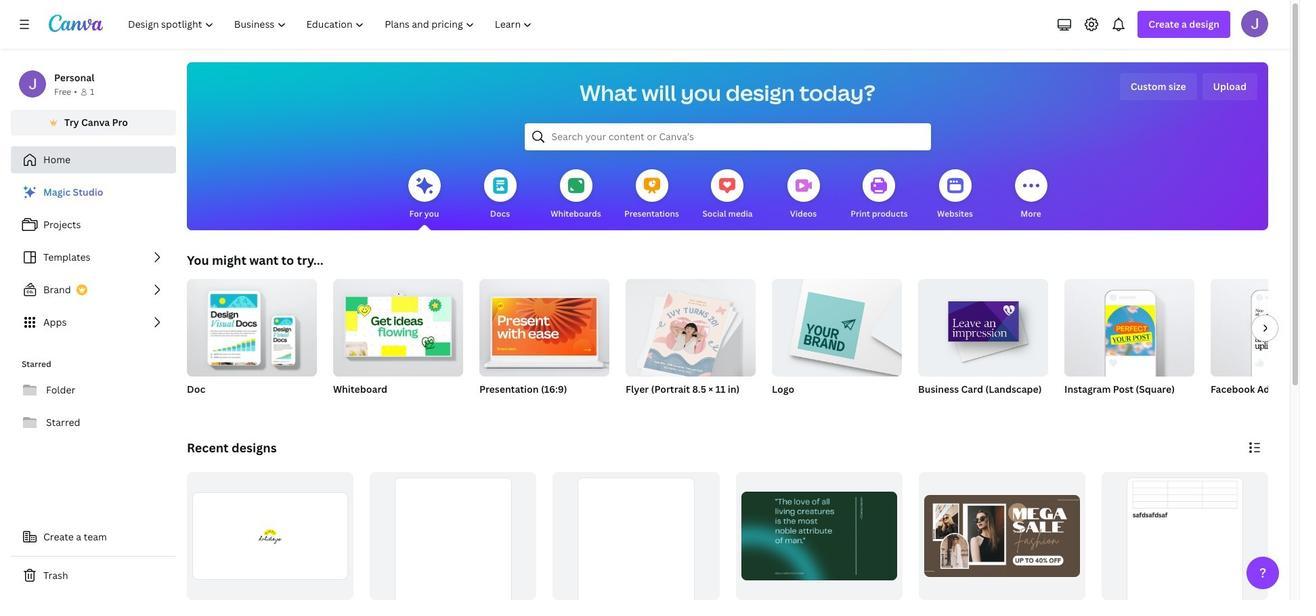 Task type: vqa. For each thing, say whether or not it's contained in the screenshot.
group
yes



Task type: locate. For each thing, give the bounding box(es) containing it.
None search field
[[525, 123, 931, 150]]

jacob simon image
[[1242, 10, 1269, 37]]

list
[[11, 179, 176, 336]]

Search search field
[[552, 124, 904, 150]]

top level navigation element
[[119, 11, 544, 38]]

group
[[187, 274, 317, 413], [187, 274, 317, 377], [333, 274, 463, 413], [333, 274, 463, 377], [480, 274, 610, 413], [480, 274, 610, 377], [626, 274, 756, 413], [626, 274, 756, 381], [772, 274, 902, 413], [772, 274, 902, 377], [919, 279, 1049, 413], [919, 279, 1049, 377], [1065, 279, 1195, 413], [1211, 279, 1301, 413], [187, 472, 354, 600], [370, 472, 537, 600], [553, 472, 720, 600], [736, 472, 903, 600], [1102, 472, 1269, 600]]



